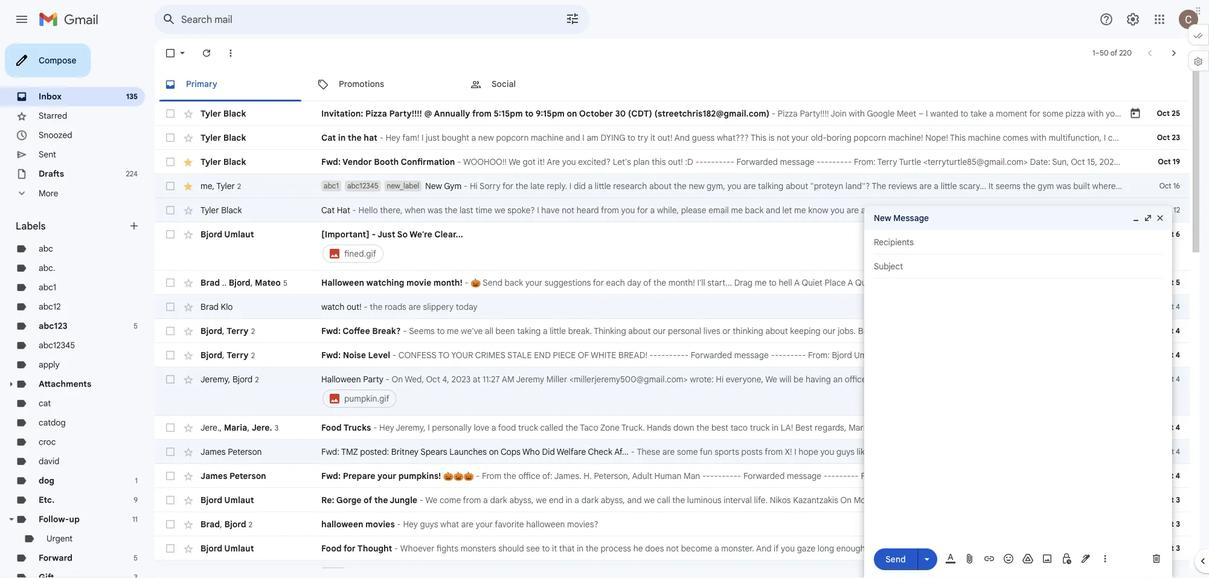 Task type: locate. For each thing, give the bounding box(es) containing it.
black for cat hat
[[221, 205, 242, 215]]

1 inside labels navigation
[[135, 476, 138, 486]]

to
[[525, 108, 534, 119], [628, 132, 636, 143], [769, 277, 777, 288], [437, 326, 445, 336], [542, 543, 550, 554]]

taking right idea
[[996, 326, 1020, 336]]

1 horizontal spatial gaze
[[976, 543, 995, 554]]

3 fwd: from the top
[[321, 350, 341, 360]]

subject: down then.
[[1122, 350, 1153, 360]]

at left 10:58
[[1075, 350, 1083, 360]]

2 horizontal spatial popcorn
[[1148, 132, 1180, 143]]

hey for hey jeremy, i personally love a food truck called the taco zone truck. hands down the best taco truck in la! best regards, maria on mon, sep 11, 2023 at 11:11 am jeremy miller <millerjeremy500@gmail
[[380, 422, 394, 433]]

0 horizontal spatial send
[[483, 277, 503, 288]]

a right where
[[1119, 181, 1123, 191]]

0 vertical spatial new
[[479, 132, 494, 143]]

9 row from the top
[[155, 319, 1190, 343]]

out! right watch
[[347, 302, 362, 312]]

become
[[681, 543, 713, 554]]

4 brad from the top
[[201, 567, 219, 578]]

0 vertical spatial food
[[321, 422, 342, 433]]

4 row from the top
[[155, 174, 1190, 198]]

3 for re: gorge of the jungle - we come from a dark abyss, we end in a dark abyss, and we call the luminous interval life. nikos kazantzakis on mon, sep 11, 2023 at 10:24 am james peterson <james.peterson1902@gmail.com> wrote:
[[1177, 496, 1181, 505]]

send left more send options icon
[[886, 554, 906, 565]]

0 vertical spatial of
[[1111, 49, 1118, 58]]

1 for 1 50 of 220
[[1093, 49, 1096, 58]]

little for thinking
[[550, 326, 566, 336]]

tyler for fwd: vendor booth confirmation
[[201, 157, 221, 167]]

2 gaze from the left
[[976, 543, 995, 554]]

cell
[[321, 228, 1130, 265], [321, 373, 1148, 410]]

1 vertical spatial 1
[[135, 476, 138, 486]]

<info@mail.lidl.us>
[[918, 471, 988, 481]]

email right ideas
[[1127, 374, 1148, 385]]

we left come
[[426, 495, 438, 505]]

None checkbox
[[164, 47, 176, 59], [164, 180, 176, 192], [164, 228, 176, 241], [164, 301, 176, 313], [164, 349, 176, 361], [164, 422, 176, 434], [164, 470, 176, 482], [164, 494, 176, 506], [164, 567, 176, 578], [164, 47, 176, 59], [164, 180, 176, 192], [164, 228, 176, 241], [164, 301, 176, 313], [164, 349, 176, 361], [164, 422, 176, 434], [164, 470, 176, 482], [164, 494, 176, 506], [164, 567, 176, 578]]

abc1 down abc.
[[39, 282, 56, 293]]

this inside cell
[[1111, 374, 1125, 385]]

1 vertical spatial back
[[505, 277, 524, 288]]

will right abyss at bottom
[[962, 543, 974, 554]]

from
[[472, 108, 492, 119], [601, 205, 619, 215], [765, 447, 783, 457], [463, 495, 481, 505]]

klo
[[221, 302, 233, 312], [221, 567, 233, 578]]

1 horizontal spatial we
[[509, 157, 521, 167]]

2 for row containing jeremy
[[255, 375, 259, 384]]

1 horizontal spatial popcorn
[[854, 132, 887, 143]]

2 vertical spatial hey
[[403, 519, 418, 530]]

older image
[[1169, 47, 1181, 59]]

insert files using drive image
[[1022, 553, 1035, 565]]

1 vertical spatial on
[[934, 374, 943, 385]]

sorry
[[480, 181, 501, 191]]

30
[[616, 108, 626, 119]]

0 vertical spatial james peterson
[[201, 447, 262, 457]]

1 vertical spatial an
[[885, 543, 894, 554]]

social tab
[[460, 68, 613, 102]]

truck right food
[[518, 422, 538, 433]]

1 horizontal spatial abc12345
[[347, 182, 379, 191]]

re:
[[1155, 350, 1167, 360], [321, 495, 335, 505]]

1 horizontal spatial email
[[1127, 374, 1148, 385]]

2 tyler black from the top
[[201, 132, 246, 143]]

little left break.
[[550, 326, 566, 336]]

2 klo from the top
[[221, 567, 233, 578]]

17 row from the top
[[155, 537, 1190, 561]]

6 row from the top
[[155, 222, 1190, 271]]

brad klo down brad , bjord 2
[[201, 567, 233, 578]]

5 inside brad .. bjord , mateo 5
[[283, 278, 287, 287]]

toggle confidential mode image
[[1061, 553, 1073, 565]]

of
[[578, 350, 589, 360]]

Subject field
[[874, 260, 1163, 273]]

main content containing primary
[[155, 68, 1210, 578]]

truck right taco
[[750, 422, 770, 433]]

0 horizontal spatial and
[[675, 132, 690, 143]]

halloween
[[321, 277, 364, 288], [321, 374, 361, 385], [869, 374, 909, 385]]

and left guess
[[675, 132, 690, 143]]

message down hope at right
[[787, 471, 822, 481]]

0 horizontal spatial popcorn
[[496, 132, 529, 143]]

1 vertical spatial food
[[321, 543, 342, 554]]

2 brad klo from the top
[[201, 567, 233, 578]]

tyler
[[201, 108, 221, 119], [201, 132, 221, 143], [201, 157, 221, 167], [216, 181, 235, 191], [201, 205, 219, 215]]

0 vertical spatial bjord umlaut
[[201, 229, 254, 240]]

🎃 image
[[471, 278, 481, 288], [464, 472, 474, 482]]

3 row from the top
[[155, 150, 1193, 174]]

1 cell from the top
[[321, 228, 1130, 265]]

new for new message
[[874, 213, 892, 223]]

i right then.
[[1133, 326, 1135, 336]]

2 food from the top
[[321, 543, 342, 554]]

2 month! from the left
[[669, 277, 695, 288]]

0 vertical spatial brad klo
[[201, 302, 233, 312]]

0 horizontal spatial quiet
[[802, 277, 823, 288]]

wrote: down <info@twitter.co
[[1169, 495, 1193, 505]]

fwd: for fwd: coffee break?
[[321, 326, 341, 336]]

launches
[[450, 447, 487, 457]]

None checkbox
[[164, 108, 176, 120], [164, 132, 176, 144], [164, 156, 176, 168], [164, 204, 176, 216], [164, 277, 176, 289], [164, 325, 176, 337], [164, 373, 176, 386], [164, 446, 176, 458], [164, 518, 176, 531], [164, 543, 176, 555], [164, 108, 176, 120], [164, 132, 176, 144], [164, 156, 176, 168], [164, 204, 176, 216], [164, 277, 176, 289], [164, 325, 176, 337], [164, 373, 176, 386], [164, 446, 176, 458], [164, 518, 176, 531], [164, 543, 176, 555]]

2 quiet from the left
[[856, 277, 877, 288]]

james.
[[555, 471, 582, 481]]

1 horizontal spatial our
[[823, 326, 836, 336]]

2 vertical spatial we
[[426, 495, 438, 505]]

1 tyler black from the top
[[201, 108, 246, 119]]

2 vertical spatial bjord umlaut
[[201, 543, 254, 554]]

5
[[1176, 278, 1181, 287], [283, 278, 287, 287], [134, 322, 138, 331], [134, 554, 138, 563]]

3 for food for thought - whoever fights monsters should see to it that in the process he does not become a monster. and if you gaze long enough into an abyss, the abyss will gaze back into you.
[[1177, 544, 1181, 553]]

4 tyler black from the top
[[201, 205, 242, 215]]

1 vertical spatial hi
[[716, 374, 724, 385]]

let
[[783, 205, 793, 215]]

i left did at the left top of page
[[570, 181, 572, 191]]

1 food from the top
[[321, 422, 342, 433]]

britney
[[391, 447, 419, 457]]

2 inside brad , bjord 2
[[249, 520, 253, 529]]

new inside dialog
[[874, 213, 892, 223]]

1 horizontal spatial taking
[[996, 326, 1020, 336]]

1 horizontal spatial abc1
[[324, 182, 339, 191]]

from right come
[[463, 495, 481, 505]]

hey for hey guys what are your favorite halloween movies?
[[403, 519, 418, 530]]

11, down lidl
[[892, 495, 901, 505]]

invitation: pizza party!!!! @ annually from 5:15pm to 9:15pm on october 30 (cdt) (streetchris182@gmail.com) -
[[321, 108, 778, 119]]

tyler black for fwd: vendor booth confirmation
[[201, 157, 246, 167]]

1 vertical spatial bjord , terry 2
[[201, 350, 255, 360]]

we
[[509, 157, 521, 167], [766, 374, 778, 385], [426, 495, 438, 505]]

18 row from the top
[[155, 561, 1190, 578]]

🎃 image
[[444, 472, 454, 482], [454, 472, 464, 482]]

jeremy right 11:11
[[997, 422, 1025, 433]]

1 vertical spatial email
[[1127, 374, 1148, 385]]

2 popcorn from the left
[[854, 132, 887, 143]]

of for the
[[364, 495, 372, 505]]

1 horizontal spatial re:
[[1155, 350, 1167, 360]]

advanced search options image
[[561, 7, 585, 31]]

1 horizontal spatial truck
[[750, 422, 770, 433]]

1 quiet from the left
[[802, 277, 823, 288]]

me
[[201, 181, 212, 191], [731, 205, 743, 215], [795, 205, 807, 215], [755, 277, 767, 288], [447, 326, 459, 336]]

should
[[499, 543, 524, 554]]

1 vertical spatial date:
[[986, 350, 1006, 360]]

2 cat from the top
[[321, 205, 335, 215]]

1 vertical spatial subject:
[[1122, 350, 1153, 360]]

13 row from the top
[[155, 440, 1210, 464]]

0 horizontal spatial re:
[[321, 495, 335, 505]]

0 horizontal spatial guys
[[420, 519, 438, 530]]

220
[[1120, 49, 1132, 58]]

there,
[[380, 205, 403, 215]]

drafts
[[39, 169, 64, 179]]

0 horizontal spatial abc12345
[[39, 340, 75, 351]]

1 for 1
[[135, 476, 138, 486]]

2 bjord umlaut from the top
[[201, 495, 254, 505]]

drafts link
[[39, 169, 64, 179]]

2 vertical spatial of
[[364, 495, 372, 505]]

attachments link
[[39, 379, 91, 389]]

new message dialog
[[865, 206, 1173, 578]]

11:27
[[483, 374, 500, 385]]

old-
[[811, 132, 827, 143]]

just
[[378, 229, 395, 240]]

1 horizontal spatial machine
[[968, 132, 1001, 143]]

wed,
[[405, 374, 424, 385]]

tyler for invitation: pizza party!!!! @ annually from 5:15pm to 9:15pm on october 30 (cdt) (streetchris182@gmail.com)
[[201, 108, 221, 119]]

movies?
[[567, 519, 599, 530]]

this right ideas
[[1111, 374, 1125, 385]]

2 horizontal spatial on
[[873, 422, 884, 433]]

1 vertical spatial we
[[766, 374, 778, 385]]

2 vertical spatial on
[[841, 495, 852, 505]]

2023
[[1100, 157, 1119, 167], [1054, 350, 1073, 360], [452, 374, 471, 385], [935, 422, 954, 433], [1061, 471, 1080, 481], [903, 495, 922, 505]]

2 halloween from the left
[[527, 519, 565, 530]]

1 taking from the left
[[517, 326, 541, 336]]

0 horizontal spatial miller
[[547, 374, 568, 385]]

2 cell from the top
[[321, 373, 1148, 410]]

adult
[[632, 471, 653, 481]]

fwd: for fwd: vendor booth confirmation
[[321, 157, 341, 167]]

quiet right 'hell'
[[802, 277, 823, 288]]

cat down invitation:
[[321, 132, 336, 143]]

james peterson up brad , bjord 2
[[201, 471, 266, 481]]

new left the gym,
[[689, 181, 705, 191]]

oct 23
[[1158, 133, 1181, 142]]

on for we come from a dark abyss, we end in a dark abyss, and we call the luminous interval life. nikos kazantzakis on mon, sep 11, 2023 at 10:24 am james peterson <james.peterson1902@gmail.com> wrote:
[[841, 495, 852, 505]]

for right the sorry
[[503, 181, 514, 191]]

0 vertical spatial out!
[[658, 132, 673, 143]]

send inside "button"
[[886, 554, 906, 565]]

follow-up
[[39, 514, 80, 525]]

1 row from the top
[[155, 102, 1190, 126]]

tab list
[[155, 68, 1190, 102]]

tyler black for cat in the hat
[[201, 132, 246, 143]]

2 vertical spatial oct 3
[[1162, 544, 1181, 553]]

tyler for cat in the hat
[[201, 132, 221, 143]]

into
[[868, 543, 882, 554], [1017, 543, 1032, 554]]

cat left hat
[[321, 205, 335, 215]]

12 row from the top
[[155, 416, 1190, 440]]

0 horizontal spatial abc1
[[39, 282, 56, 293]]

fwd: left level
[[321, 350, 341, 360]]

email down the gym,
[[709, 205, 729, 215]]

mon, down - from the office of: james. h. peterson, adult human man ---------- forwarded message --------- from: lidl us <info@mail.lidl.us> date: sat, sep 30, 2023 at 9:42 am subject: prepare your
[[854, 495, 873, 505]]

bjord umlaut for re: gorge of the jungle - we come from a dark abyss, we end in a dark abyss, and we call the luminous interval life. nikos kazantzakis on mon, sep 11, 2023 at 10:24 am james peterson <james.peterson1902@gmail.com> wrote:
[[201, 495, 254, 505]]

black for invitation: pizza party!!!! @ annually from 5:15pm to 9:15pm on october 30 (cdt) (streetchris182@gmail.com)
[[223, 108, 246, 119]]

halloween for halloween watching movie month!
[[321, 277, 364, 288]]

abc1 inside labels navigation
[[39, 282, 56, 293]]

more send options image
[[922, 553, 934, 565]]

the left abyss at bottom
[[923, 543, 935, 554]]

am
[[587, 132, 599, 143]]

0 vertical spatial 11,
[[924, 422, 932, 433]]

1 cat from the top
[[321, 132, 336, 143]]

1 klo from the top
[[221, 302, 233, 312]]

the right from
[[504, 471, 517, 481]]

am inside cell
[[502, 374, 515, 385]]

0 horizontal spatial prepare
[[343, 471, 376, 481]]

1 vertical spatial re:
[[321, 495, 335, 505]]

from: left x
[[1053, 447, 1074, 457]]

wrote: inside cell
[[690, 374, 714, 385]]

0 vertical spatial cell
[[321, 228, 1130, 265]]

brad , bjord 2
[[201, 519, 253, 530]]

to left try
[[628, 132, 636, 143]]

2 inside jeremy , bjord 2
[[255, 375, 259, 384]]

gaze left insert emoji ‪(⌘⇧2)‬ image
[[976, 543, 995, 554]]

1 horizontal spatial month!
[[669, 277, 695, 288]]

1 horizontal spatial dark
[[582, 495, 599, 505]]

1 vertical spatial hey
[[380, 422, 394, 433]]

4 fwd: from the top
[[321, 447, 340, 457]]

hell
[[779, 277, 793, 288]]

guess
[[692, 132, 715, 143]]

0 horizontal spatial office
[[519, 471, 541, 481]]

clear...
[[435, 229, 463, 240]]

3 oct 3 from the top
[[1162, 544, 1181, 553]]

1 brad klo from the top
[[201, 302, 233, 312]]

1 a from the left
[[795, 277, 800, 288]]

3 brad from the top
[[201, 519, 220, 530]]

tab list containing primary
[[155, 68, 1190, 102]]

urgent link
[[47, 534, 73, 544]]

insert link ‪(⌘k)‬ image
[[984, 553, 996, 565]]

back down talking
[[745, 205, 764, 215]]

2 horizontal spatial we
[[766, 374, 778, 385]]

2 vertical spatial back
[[997, 543, 1015, 554]]

a up the jobs.
[[848, 277, 854, 288]]

sep left 30,
[[1029, 471, 1044, 481]]

guys left "what"
[[420, 519, 438, 530]]

gaze
[[797, 543, 816, 554], [976, 543, 995, 554]]

0 horizontal spatial maria
[[224, 422, 247, 433]]

nope!
[[926, 132, 949, 143]]

dog
[[39, 476, 54, 486]]

of for 220
[[1111, 49, 1118, 58]]

new for new gym - hi sorry for the late reply. i did a little research about the new gym, you are talking about "proteyn land"? the reviews are a little scary... it seems the gym was built where a chemical
[[425, 181, 442, 191]]

1 oct 3 from the top
[[1162, 496, 1181, 505]]

was right when
[[428, 205, 443, 215]]

the left taco
[[566, 422, 578, 433]]

tyler black for cat hat
[[201, 205, 242, 215]]

for left while,
[[637, 205, 648, 215]]

abc12345
[[347, 182, 379, 191], [39, 340, 75, 351]]

0 horizontal spatial gaze
[[797, 543, 816, 554]]

are left the some
[[663, 447, 675, 457]]

oct 25
[[1157, 109, 1181, 118]]

from left x!
[[765, 447, 783, 457]]

0 vertical spatial james
[[201, 447, 226, 457]]

refresh image
[[201, 47, 213, 59]]

<james.peterson1902@gmail.com>
[[1034, 495, 1167, 505]]

row containing jeremy
[[155, 367, 1190, 416]]

cat for cat hat - hello there, when was the last time we spoke? i have not heard from you for a while, please email me back and let me know you are alright!
[[321, 205, 335, 215]]

0 horizontal spatial month!
[[434, 277, 463, 288]]

1 bjord , terry 2 from the top
[[201, 326, 255, 336]]

1 🎃 image from the left
[[444, 472, 454, 482]]

watch out! - the roads are slippery today
[[321, 302, 478, 312]]

we left got
[[509, 157, 521, 167]]

hat
[[364, 132, 378, 143]]

1 horizontal spatial an
[[885, 543, 894, 554]]

10 row from the top
[[155, 343, 1191, 367]]

0 horizontal spatial email
[[709, 205, 729, 215]]

am right 10:24
[[956, 495, 969, 505]]

16
[[1174, 182, 1181, 191]]

0 vertical spatial re:
[[1155, 350, 1167, 360]]

send inside main content
[[483, 277, 503, 288]]

10/31.
[[946, 374, 967, 385]]

promotions tab
[[308, 68, 460, 102]]

terry up jeremy , bjord 2
[[227, 350, 249, 360]]

tyler black for invitation: pizza party!!!! @ annually from 5:15pm to 9:15pm on october 30 (cdt) (streetchris182@gmail.com)
[[201, 108, 246, 119]]

the left gym on the right
[[1023, 181, 1036, 191]]

sep down lidl
[[875, 495, 890, 505]]

everyone,
[[726, 374, 764, 385]]

tyler black
[[201, 108, 246, 119], [201, 132, 246, 143], [201, 157, 246, 167], [201, 205, 242, 215]]

2023 inside cell
[[452, 374, 471, 385]]

on right party
[[934, 374, 943, 385]]

gmail image
[[39, 7, 105, 31]]

2 🎃 image from the left
[[454, 472, 464, 482]]

0 horizontal spatial on
[[392, 374, 403, 385]]

2 horizontal spatial little
[[941, 181, 958, 191]]

woohoo!!
[[463, 157, 507, 167]]

9:15pm
[[536, 108, 565, 119]]

fwd: down watch
[[321, 326, 341, 336]]

0 horizontal spatial truck
[[518, 422, 538, 433]]

to right seems
[[437, 326, 445, 336]]

insert photo image
[[1042, 553, 1054, 565]]

me , tyler 2
[[201, 181, 241, 191]]

more options image
[[1102, 553, 1109, 565]]

you
[[562, 157, 576, 167], [728, 181, 742, 191], [622, 205, 635, 215], [831, 205, 845, 215], [821, 447, 835, 457], [781, 543, 795, 554]]

1 50 of 220
[[1093, 49, 1132, 58]]

oct 3 down <info@twitter.co
[[1162, 496, 1181, 505]]

2 this from the left
[[951, 132, 966, 143]]

guys
[[837, 447, 855, 457], [420, 519, 438, 530]]

hey down jungle
[[403, 519, 418, 530]]

0 vertical spatial oct 3
[[1162, 496, 1181, 505]]

on down - from the office of: james. h. peterson, adult human man ---------- forwarded message --------- from: lidl us <info@mail.lidl.us> date: sat, sep 30, 2023 at 9:42 am subject: prepare your
[[841, 495, 852, 505]]

am right 11:11
[[982, 422, 995, 433]]

3 inside jere. , maria , jere. 3
[[275, 423, 279, 433]]

thought
[[358, 543, 392, 554]]

11, for 11:11
[[924, 422, 932, 433]]

oct 3 up discard draft ‪(⌘⇧d)‬ "image"
[[1162, 520, 1181, 529]]

for
[[503, 181, 514, 191], [637, 205, 648, 215], [593, 277, 604, 288], [344, 543, 356, 554]]

an right having
[[834, 374, 843, 385]]

jeremy down stale
[[516, 374, 545, 385]]

this left the is
[[751, 132, 767, 143]]

insert emoji ‪(⌘⇧2)‬ image
[[1003, 553, 1015, 565]]

1 vertical spatial office
[[519, 471, 541, 481]]

follow-
[[39, 514, 69, 525]]

2 horizontal spatial mon,
[[1008, 350, 1027, 360]]

0 vertical spatial hi
[[470, 181, 478, 191]]

idea
[[978, 326, 994, 336]]

break
[[1029, 326, 1050, 336]]

boring
[[827, 132, 852, 143]]

0 horizontal spatial into
[[868, 543, 882, 554]]

coffee
[[343, 326, 370, 336]]

2 noise from the left
[[1169, 350, 1191, 360]]

out! left :d
[[668, 157, 683, 167]]

promotions
[[339, 79, 384, 89]]

0 vertical spatial cat
[[321, 132, 336, 143]]

hi left the sorry
[[470, 181, 478, 191]]

terry
[[878, 157, 898, 167], [227, 326, 249, 336], [227, 350, 249, 360]]

2 horizontal spatial of
[[1111, 49, 1118, 58]]

2 inside the me , tyler 2
[[237, 182, 241, 191]]

new inside main content
[[425, 181, 442, 191]]

0 vertical spatial peterson
[[228, 447, 262, 457]]

office left "of:"
[[519, 471, 541, 481]]

1 dark from the left
[[490, 495, 508, 505]]

and
[[675, 132, 690, 143], [757, 543, 772, 554]]

fwd: up gorge
[[321, 471, 341, 481]]

1 popcorn from the left
[[496, 132, 529, 143]]

popcorn right boring
[[854, 132, 887, 143]]

8 row from the top
[[155, 295, 1190, 319]]

0 vertical spatial on
[[392, 374, 403, 385]]

0 horizontal spatial this
[[751, 132, 767, 143]]

0 horizontal spatial 11,
[[892, 495, 901, 505]]

1 horizontal spatial prepare
[[1158, 471, 1189, 481]]

3 for halloween movies - hey guys what are your favorite halloween movies?
[[1177, 520, 1181, 529]]

0 vertical spatial and
[[675, 132, 690, 143]]

are
[[744, 181, 756, 191], [920, 181, 932, 191], [847, 205, 859, 215], [409, 302, 421, 312], [887, 326, 899, 336], [663, 447, 675, 457], [461, 519, 474, 530]]

klo down ..
[[221, 302, 233, 312]]

halloween left party
[[869, 374, 909, 385]]

row
[[155, 102, 1190, 126], [155, 126, 1190, 150], [155, 150, 1193, 174], [155, 174, 1190, 198], [155, 198, 1190, 222], [155, 222, 1190, 271], [155, 271, 1190, 295], [155, 295, 1190, 319], [155, 319, 1190, 343], [155, 343, 1191, 367], [155, 367, 1190, 416], [155, 416, 1190, 440], [155, 440, 1210, 464], [155, 464, 1210, 488], [155, 488, 1193, 512], [155, 512, 1190, 537], [155, 537, 1190, 561], [155, 561, 1190, 578]]

search mail image
[[158, 8, 180, 30]]

1 place from the left
[[825, 277, 846, 288]]

1 horizontal spatial jere.
[[252, 422, 272, 433]]

mon, left aug
[[1008, 350, 1027, 360]]

1 vertical spatial will
[[962, 543, 974, 554]]

2 truck from the left
[[750, 422, 770, 433]]

little right did at the left top of page
[[595, 181, 611, 191]]

posted:
[[360, 447, 389, 457]]

subject: down twitter)
[[1125, 471, 1156, 481]]

every
[[1053, 326, 1074, 336]]

from left 5:15pm
[[472, 108, 492, 119]]

will inside cell
[[780, 374, 792, 385]]

and left "if"
[[757, 543, 772, 554]]

0 horizontal spatial mon,
[[854, 495, 873, 505]]

0 vertical spatial send
[[483, 277, 503, 288]]

your right submit
[[1025, 374, 1042, 385]]

white
[[591, 350, 617, 360]]

11 row from the top
[[155, 367, 1190, 416]]

send for send
[[886, 554, 906, 565]]

3 tyler black from the top
[[201, 157, 246, 167]]

taking
[[517, 326, 541, 336], [996, 326, 1020, 336]]

am right 11:27
[[502, 374, 515, 385]]

0 horizontal spatial machine
[[531, 132, 564, 143]]

2 jere. from the left
[[252, 422, 272, 433]]

None search field
[[155, 5, 590, 34]]

halloween down gorge
[[321, 519, 363, 530]]

2 for row containing me
[[237, 182, 241, 191]]

black for fwd: vendor booth confirmation
[[223, 157, 246, 167]]

peterson,
[[594, 471, 630, 481]]

15 row from the top
[[155, 488, 1193, 512]]

1 vertical spatial james peterson
[[201, 471, 266, 481]]

1 horizontal spatial will
[[962, 543, 974, 554]]

forwarded down lives
[[691, 350, 732, 360]]

lives
[[704, 326, 721, 336]]

cell up food trucks - hey jeremy, i personally love a food truck called the taco zone truck. hands down the best taco truck in la! best regards, maria on mon, sep 11, 2023 at 11:11 am jeremy miller <millerjeremy500@gmail
[[321, 373, 1148, 410]]

2 fwd: from the top
[[321, 326, 341, 336]]

bjord umlaut down brad , bjord 2
[[201, 543, 254, 554]]

3 bjord umlaut from the top
[[201, 543, 254, 554]]

little
[[595, 181, 611, 191], [941, 181, 958, 191], [550, 326, 566, 336]]

we for -
[[509, 157, 521, 167]]

1 horizontal spatial new
[[874, 213, 892, 223]]

little left scary...
[[941, 181, 958, 191]]

booth
[[374, 157, 399, 167]]

1 fwd: from the top
[[321, 157, 341, 167]]

insert signature image
[[1080, 553, 1093, 565]]

monsters
[[461, 543, 496, 554]]

from: up the land"?
[[854, 157, 876, 167]]

you right the "are"
[[562, 157, 576, 167]]

1 horizontal spatial on
[[841, 495, 852, 505]]

built
[[1074, 181, 1091, 191]]

just
[[426, 132, 440, 143]]

prepare
[[343, 471, 376, 481], [1158, 471, 1189, 481]]

got
[[523, 157, 536, 167]]

hey left fam!
[[386, 132, 401, 143]]

1 horizontal spatial into
[[1017, 543, 1032, 554]]

new left the gym
[[425, 181, 442, 191]]

mon, for 10:24
[[854, 495, 873, 505]]

pop out image
[[1144, 213, 1154, 223]]

cell containing [important] - just so we're clear...
[[321, 228, 1130, 265]]

main content
[[155, 68, 1210, 578]]



Task type: vqa. For each thing, say whether or not it's contained in the screenshot.


Task type: describe. For each thing, give the bounding box(es) containing it.
you down "research" at the top
[[622, 205, 635, 215]]

(formerly
[[1084, 447, 1119, 457]]

i left am
[[583, 132, 585, 143]]

follow-up link
[[39, 514, 80, 525]]

- from the office of: james. h. peterson, adult human man ---------- forwarded message --------- from: lidl us <info@mail.lidl.us> date: sat, sep 30, 2023 at 9:42 am subject: prepare your 
[[474, 471, 1210, 481]]

forward link
[[39, 553, 73, 564]]

1 vertical spatial terry
[[227, 326, 249, 336]]

at inside cell
[[473, 374, 481, 385]]

for left each
[[593, 277, 604, 288]]

re: gorge of the jungle - we come from a dark abyss, we end in a dark abyss, and we call the luminous interval life. nikos kazantzakis on mon, sep 11, 2023 at 10:24 am james peterson <james.peterson1902@gmail.com> wrote:
[[321, 495, 1193, 505]]

row containing me
[[155, 174, 1190, 198]]

0 vertical spatial back
[[745, 205, 764, 215]]

support image
[[1100, 12, 1114, 27]]

suggestions
[[545, 277, 591, 288]]

af...
[[615, 447, 629, 457]]

snoozed link
[[39, 130, 72, 140]]

the left best
[[697, 422, 710, 433]]

at left 11:11
[[956, 422, 963, 433]]

new_label
[[387, 182, 419, 191]]

been
[[496, 326, 515, 336]]

tab list inside main content
[[155, 68, 1190, 102]]

halloween for halloween party - on wed, oct 4, 2023 at 11:27 am jeremy miller <millerjeremy500@gmail.com> wrote: hi everyone, we will be having an office halloween party on 10/31. please submit your costume ideas in this email
[[321, 374, 361, 385]]

the left process
[[586, 543, 599, 554]]

new message
[[874, 213, 929, 223]]

umlaut down breaks
[[855, 350, 882, 360]]

fwd: prepare your pumpkins!
[[321, 471, 444, 481]]

2 bjord , terry 2 from the top
[[201, 350, 255, 360]]

2 vertical spatial out!
[[347, 302, 362, 312]]

know
[[809, 205, 829, 215]]

reply.
[[547, 181, 568, 191]]

1 gaze from the left
[[797, 543, 816, 554]]

0 vertical spatial office
[[845, 374, 867, 385]]

1 horizontal spatial hi
[[716, 374, 724, 385]]

we for interval
[[426, 495, 438, 505]]

2 brad from the top
[[201, 302, 219, 312]]

0 horizontal spatial we
[[495, 205, 506, 215]]

1 horizontal spatial it
[[651, 132, 656, 143]]

0 horizontal spatial it
[[552, 543, 557, 554]]

miller inside cell
[[547, 374, 568, 385]]

you right know
[[831, 205, 845, 215]]

a right end
[[575, 495, 580, 505]]

at left 9:42
[[1082, 471, 1090, 481]]

..
[[222, 277, 227, 288]]

fwd: for fwd: tmz posted: britney spears launches on cops who did welfare check af...
[[321, 447, 340, 457]]

about up bread!
[[629, 326, 651, 336]]

1 vertical spatial james
[[201, 471, 228, 481]]

0 horizontal spatial abyss,
[[510, 495, 534, 505]]

0 vertical spatial date:
[[1031, 157, 1051, 167]]

<millerjeremy500@gmail.com>
[[570, 374, 688, 385]]

today
[[456, 302, 478, 312]]

and left am
[[566, 132, 581, 143]]

food for food for thought - whoever fights monsters should see to it that in the process he does not become a monster. and if you gaze long enough into an abyss, the abyss will gaze back into you.
[[321, 543, 342, 554]]

where
[[1093, 181, 1117, 191]]

1 horizontal spatial of
[[644, 277, 652, 288]]

end
[[549, 495, 564, 505]]

bjord umlaut for food for thought - whoever fights monsters should see to it that in the process he does not become a monster. and if you gaze long enough into an abyss, the abyss will gaze back into you.
[[201, 543, 254, 554]]

9
[[134, 496, 138, 505]]

the right call
[[673, 495, 685, 505]]

forwarded down the fwd: tmz posted: britney spears launches on cops who did welfare check af... - these are some fun sports posts from x! i hope you guys like them ---------- forwarded message --------- from: x (formerly twitter) <info@twitter.co
[[744, 471, 785, 481]]

a right become
[[715, 543, 719, 554]]

2 taking from the left
[[996, 326, 1020, 336]]

sent
[[39, 149, 56, 160]]

a right love in the left of the page
[[492, 422, 496, 433]]

a down from
[[483, 495, 488, 505]]

breaks
[[859, 326, 885, 336]]

halloween party - on wed, oct 4, 2023 at 11:27 am jeremy miller <millerjeremy500@gmail.com> wrote: hi everyone, we will be having an office halloween party on 10/31. please submit your costume ideas in this email
[[321, 374, 1148, 385]]

11, for 10:24
[[892, 495, 901, 505]]

personal
[[668, 326, 702, 336]]

0 vertical spatial mon,
[[1008, 350, 1027, 360]]

2 place from the left
[[879, 277, 900, 288]]

1 horizontal spatial jeremy
[[516, 374, 545, 385]]

i left just
[[422, 132, 424, 143]]

taco
[[580, 422, 599, 433]]

etc.
[[39, 495, 54, 505]]

the left "roads" at the bottom of the page
[[370, 302, 383, 312]]

your left old-
[[792, 132, 809, 143]]

a left the break on the bottom right of the page
[[1022, 326, 1027, 336]]

a left while,
[[651, 205, 655, 215]]

0 vertical spatial terry
[[878, 157, 898, 167]]

1 this from the left
[[751, 132, 767, 143]]

the left "hat"
[[348, 132, 362, 143]]

abc12345 inside labels navigation
[[39, 340, 75, 351]]

about up while,
[[650, 181, 672, 191]]

party
[[911, 374, 932, 385]]

close image
[[1156, 213, 1166, 223]]

1 vertical spatial miller
[[1027, 422, 1048, 433]]

umlaut up brad .. bjord , mateo 5
[[224, 229, 254, 240]]

Search mail text field
[[181, 13, 532, 25]]

x
[[1076, 447, 1082, 457]]

0 horizontal spatial on
[[489, 447, 499, 457]]

2 vertical spatial subject:
[[1125, 471, 1156, 481]]

2 vertical spatial date:
[[990, 471, 1011, 481]]

you.
[[1034, 543, 1050, 554]]

are right reviews
[[920, 181, 932, 191]]

about up let
[[786, 181, 809, 191]]

labels navigation
[[0, 39, 155, 578]]

a right reviews
[[934, 181, 939, 191]]

1 jere. from the left
[[201, 422, 220, 433]]

2023 left 11:11
[[935, 422, 954, 433]]

umlaut up brad , bjord 2
[[224, 495, 254, 505]]

(streetchris182@gmail.com)
[[655, 108, 770, 119]]

6
[[1177, 230, 1181, 239]]

1 horizontal spatial we
[[536, 495, 547, 505]]

5 fwd: from the top
[[321, 471, 341, 481]]

1 horizontal spatial on
[[567, 108, 577, 119]]

2 row from the top
[[155, 126, 1190, 150]]

1 machine from the left
[[531, 132, 564, 143]]

2023 right 7,
[[1054, 350, 1073, 360]]

9:42
[[1092, 471, 1108, 481]]

food trucks - hey jeremy, i personally love a food truck called the taco zone truck. hands down the best taco truck in la! best regards, maria on mon, sep 11, 2023 at 11:11 am jeremy miller <millerjeremy500@gmail
[[321, 422, 1145, 433]]

23
[[1172, 133, 1181, 142]]

1 vertical spatial was
[[428, 205, 443, 215]]

be
[[794, 374, 804, 385]]

message down 11:11
[[979, 447, 1013, 457]]

more button
[[0, 184, 145, 203]]

1 vertical spatial and
[[757, 543, 772, 554]]

fwd: for fwd: noise level
[[321, 350, 341, 360]]

up
[[69, 514, 80, 525]]

1 vertical spatial wrote:
[[1169, 495, 1193, 505]]

0 vertical spatial 🎃 image
[[471, 278, 481, 288]]

12
[[1174, 206, 1181, 215]]

the left late
[[516, 181, 529, 191]]

0 vertical spatial subject:
[[1162, 157, 1193, 167]]

3 popcorn from the left
[[1148, 132, 1180, 143]]

@
[[424, 108, 432, 119]]

from: left lidl
[[861, 471, 883, 481]]

in left la!
[[772, 422, 779, 433]]

oct 3 for you.
[[1162, 544, 1181, 553]]

cat for cat in the hat - hey fam! i just bought a new popcorn machine and i am dying to try it out! and guess what??? this is not your old-boring popcorn machine! nope! this machine comes with multifunction, i can make popcorn
[[321, 132, 336, 143]]

2 vertical spatial james
[[970, 495, 996, 505]]

2 oct 3 from the top
[[1162, 520, 1181, 529]]

not right the is
[[777, 132, 790, 143]]

0 vertical spatial guys
[[837, 447, 855, 457]]

0 horizontal spatial hi
[[470, 181, 478, 191]]

1 vertical spatial out!
[[668, 157, 683, 167]]

submit
[[997, 374, 1023, 385]]

minimize image
[[1132, 213, 1142, 223]]

costume
[[1044, 374, 1077, 385]]

on for hey jeremy, i personally love a food truck called the taco zone truck. hands down the best taco truck in la! best regards, maria on mon, sep 11, 2023 at 11:11 am jeremy miller <millerjeremy500@gmail
[[873, 422, 884, 433]]

little for talking
[[595, 181, 611, 191]]

compose
[[39, 55, 76, 66]]

have
[[542, 205, 560, 215]]

send for send back your suggestions for each day of the month! i'll start... drag me to hell a quiet place a quiet place 2
[[483, 277, 503, 288]]

bought
[[442, 132, 470, 143]]

the right day
[[654, 277, 667, 288]]

black for cat in the hat
[[223, 132, 246, 143]]

0 horizontal spatial jeremy
[[201, 374, 228, 384]]

pizza
[[366, 108, 387, 119]]

2023 right 15,
[[1100, 157, 1119, 167]]

email inside cell
[[1127, 374, 1148, 385]]

0 vertical spatial hey
[[386, 132, 401, 143]]

1 into from the left
[[868, 543, 882, 554]]

for left thought
[[344, 543, 356, 554]]

sep left 13
[[1160, 568, 1172, 577]]

mon, for 11:11
[[886, 422, 905, 433]]

1 halloween from the left
[[321, 519, 363, 530]]

oct 3 for peterson
[[1162, 496, 1181, 505]]

<terryturtle85@gmail.com>
[[924, 157, 1028, 167]]

forwarded down cat in the hat - hey fam! i just bought a new popcorn machine and i am dying to try it out! and guess what??? this is not your old-boring popcorn machine! nope! this machine comes with multifunction, i can make popcorn
[[737, 157, 778, 167]]

i right jeremy,
[[428, 422, 430, 433]]

16 row from the top
[[155, 512, 1190, 537]]

discard draft ‪(⌘⇧d)‬ image
[[1151, 553, 1163, 565]]

- inside [important] - just so we're clear... link
[[372, 229, 376, 240]]

to left 9:15pm
[[525, 108, 534, 119]]

more image
[[225, 47, 237, 59]]

attach files image
[[964, 553, 977, 565]]

am right 9:42
[[1110, 471, 1123, 481]]

(cdt)
[[628, 108, 653, 119]]

due
[[427, 567, 442, 578]]

social
[[492, 79, 516, 89]]

what
[[441, 519, 459, 530]]

a up end
[[543, 326, 548, 336]]

1 james peterson from the top
[[201, 447, 262, 457]]

jungle
[[390, 495, 418, 505]]

about left keeping
[[766, 326, 788, 336]]

settings image
[[1126, 12, 1141, 27]]

14 row from the top
[[155, 464, 1210, 488]]

2 into from the left
[[1017, 543, 1032, 554]]

labels heading
[[16, 220, 128, 232]]

sep up us
[[907, 422, 922, 433]]

then.
[[1111, 326, 1131, 336]]

these
[[637, 447, 661, 457]]

0 horizontal spatial new
[[479, 132, 494, 143]]

calendar event image
[[1130, 108, 1142, 120]]

2 vertical spatial terry
[[227, 350, 249, 360]]

pumpkins!
[[399, 471, 441, 481]]

i left can
[[1104, 132, 1107, 143]]

am right 10:58
[[1107, 350, 1120, 360]]

fam!
[[403, 132, 420, 143]]

tyler for cat hat
[[201, 205, 219, 215]]

from right heard
[[601, 205, 619, 215]]

1 month! from the left
[[434, 277, 463, 288]]

luminous
[[688, 495, 722, 505]]

food for thought - whoever fights monsters should see to it that in the process he does not become a monster. and if you gaze long enough into an abyss, the abyss will gaze back into you.
[[321, 543, 1050, 554]]

forwarded up <info@mail.lidl.us>
[[935, 447, 977, 457]]

cell containing halloween party
[[321, 373, 1148, 410]]

make
[[1125, 132, 1146, 143]]

fined.gif
[[344, 248, 376, 259]]

1 bjord umlaut from the top
[[201, 229, 254, 240]]

2 machine from the left
[[968, 132, 1001, 143]]

2023 right 30,
[[1061, 471, 1080, 481]]

end
[[534, 350, 551, 360]]

a right bought
[[472, 132, 476, 143]]

main menu image
[[15, 12, 29, 27]]

try
[[638, 132, 649, 143]]

2 our from the left
[[823, 326, 836, 336]]

them
[[872, 447, 892, 457]]

1 vertical spatial peterson
[[230, 471, 266, 481]]

i right x!
[[795, 447, 797, 457]]

what???
[[717, 132, 749, 143]]

fwd: vendor booth confirmation - woohoo!! we got it! are you excited? let's plan this out! :d ---------- forwarded message --------- from: terry turtle <terryturtle85@gmail.com> date: sun, oct 15, 2023 at 2:31 pm subject:
[[321, 157, 1193, 167]]

abc12345 link
[[39, 340, 75, 351]]

confirmation
[[401, 157, 455, 167]]

2 a from the left
[[848, 277, 854, 288]]

ideas
[[1079, 374, 1100, 385]]

the left jungle
[[374, 495, 388, 505]]

are right "roads" at the bottom of the page
[[409, 302, 421, 312]]

in right ideas
[[1102, 374, 1109, 385]]

new gym - hi sorry for the late reply. i did a little research about the new gym, you are talking about "proteyn land"? the reviews are a little scary... it seems the gym was built where a chemical
[[425, 181, 1160, 191]]

sun,
[[1053, 157, 1070, 167]]

your left the suggestions at the top of the page
[[526, 277, 543, 288]]

process
[[601, 543, 632, 554]]

7 row from the top
[[155, 271, 1190, 295]]

5 row from the top
[[155, 198, 1190, 222]]

food for food trucks - hey jeremy, i personally love a food truck called the taco zone truck. hands down the best taco truck in la! best regards, maria on mon, sep 11, 2023 at 11:11 am jeremy miller <millerjeremy500@gmail
[[321, 422, 342, 433]]

best
[[796, 422, 813, 433]]

1 horizontal spatial was
[[1057, 181, 1072, 191]]

2 james peterson from the top
[[201, 471, 266, 481]]

not right it's
[[939, 326, 952, 336]]

0 horizontal spatial an
[[834, 374, 843, 385]]

2 vertical spatial peterson
[[998, 495, 1032, 505]]

2 horizontal spatial jeremy
[[997, 422, 1025, 433]]

2 for 10th row from the top
[[251, 351, 255, 360]]

october
[[579, 108, 614, 119]]

to right see at bottom left
[[542, 543, 550, 554]]

forward
[[39, 553, 73, 564]]

and down adult
[[628, 495, 642, 505]]

1 horizontal spatial new
[[689, 181, 705, 191]]

0 vertical spatial email
[[709, 205, 729, 215]]

you right hope at right
[[821, 447, 835, 457]]

are
[[547, 157, 560, 167]]

of:
[[543, 471, 553, 481]]

movies
[[366, 519, 395, 530]]

hope
[[799, 447, 819, 457]]

primary tab
[[155, 68, 306, 102]]

are left good. on the bottom right of the page
[[887, 326, 899, 336]]

sep 13
[[1160, 568, 1181, 577]]

your down <info@twitter.co
[[1191, 471, 1208, 481]]

1 our from the left
[[653, 326, 666, 336]]

from: up having
[[809, 350, 830, 360]]

apply link
[[39, 360, 60, 370]]

2 horizontal spatial abyss,
[[896, 543, 920, 554]]

the left last
[[445, 205, 458, 215]]

2 for 16th row from the top
[[249, 520, 253, 529]]

you right the gym,
[[728, 181, 742, 191]]

tmz
[[341, 447, 358, 457]]

1 horizontal spatial abyss,
[[601, 495, 625, 505]]

0 horizontal spatial this
[[652, 157, 666, 167]]

your down 'posted:'
[[378, 471, 396, 481]]

1 vertical spatial 🎃 image
[[464, 472, 474, 482]]

interval
[[724, 495, 752, 505]]

2 dark from the left
[[582, 495, 599, 505]]

best
[[712, 422, 729, 433]]

you right "if"
[[781, 543, 795, 554]]

row containing jere.
[[155, 416, 1190, 440]]

not right does
[[667, 543, 679, 554]]

to left 'hell'
[[769, 277, 777, 288]]

on inside cell
[[392, 374, 403, 385]]

in right end
[[566, 495, 573, 505]]

2:31
[[1131, 157, 1145, 167]]

so
[[397, 229, 408, 240]]

5:15pm
[[494, 108, 523, 119]]

message down thinking at the right bottom of the page
[[735, 350, 769, 360]]

and right now
[[1094, 326, 1109, 336]]

drag
[[735, 277, 753, 288]]

1 noise from the left
[[343, 350, 366, 360]]

in down invitation:
[[338, 132, 346, 143]]

on inside cell
[[934, 374, 943, 385]]

oct 6
[[1162, 230, 1181, 239]]

not right the have
[[562, 205, 575, 215]]

are left talking
[[744, 181, 756, 191]]

1 horizontal spatial maria
[[849, 422, 871, 433]]

0 horizontal spatial back
[[505, 277, 524, 288]]

invitation:
[[321, 108, 363, 119]]

mateo
[[255, 277, 281, 288]]

umlaut down brad , bjord 2
[[224, 543, 254, 554]]

1 truck from the left
[[518, 422, 538, 433]]

2 prepare from the left
[[1158, 471, 1189, 481]]

in right the that
[[577, 543, 584, 554]]

your inside cell
[[1025, 374, 1042, 385]]

1 prepare from the left
[[343, 471, 376, 481]]

2 horizontal spatial we
[[644, 495, 655, 505]]

1 brad from the top
[[201, 277, 220, 288]]

a left bad
[[954, 326, 959, 336]]

that
[[559, 543, 575, 554]]



